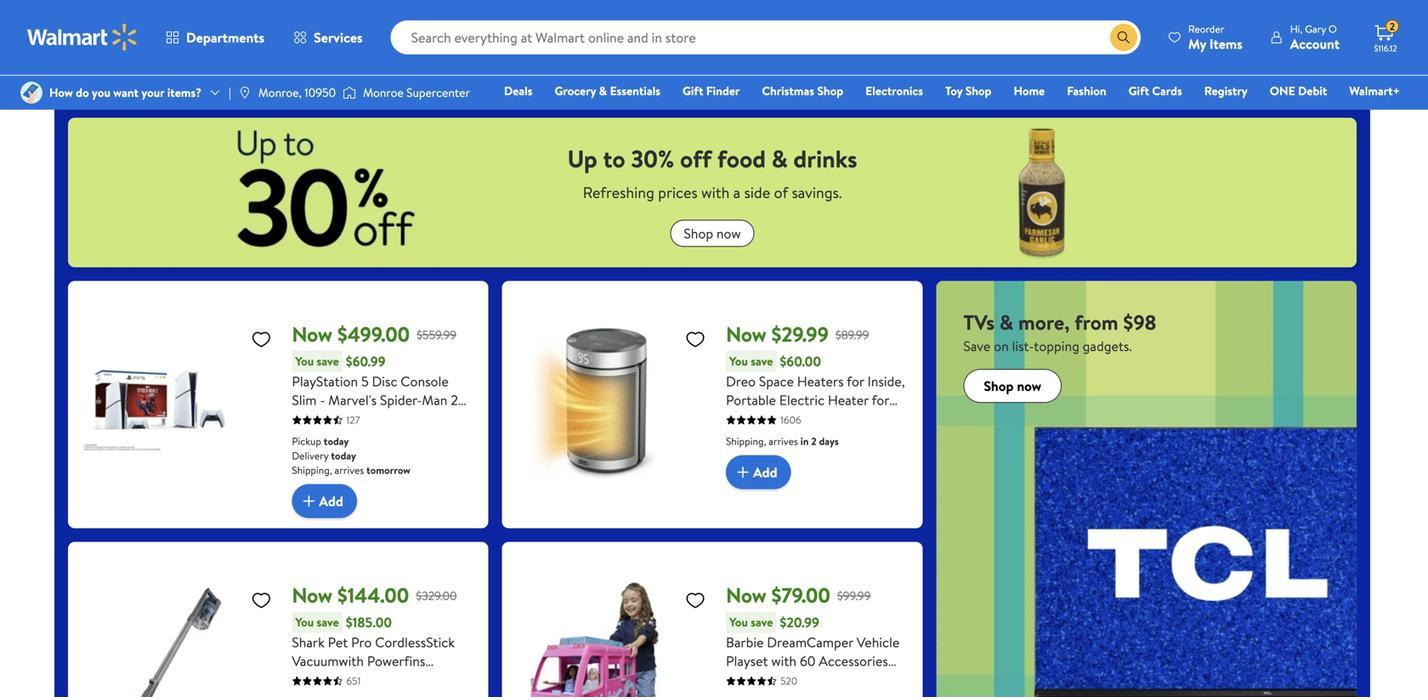 Task type: locate. For each thing, give the bounding box(es) containing it.
& down the cordlessstick
[[437, 671, 446, 689]]

add to favorites list, shark pet pro cordlessstick vacuumwith powerfins brushroll, pet multi-tool & crevice tool included, 40-min runtime, wz250 image
[[251, 590, 272, 611]]

shop now down a on the top right of the page
[[684, 224, 741, 243]]

you inside you save $185.00 shark pet pro cordlessstick vacuumwith powerfins brushroll, pet multi-tool & crevice tool included, 40-
[[295, 614, 314, 631]]

$29.99
[[772, 320, 829, 349]]

1 horizontal spatial home
[[1014, 82, 1045, 99]]

slide
[[726, 689, 754, 697]]

add to cart image down delivery
[[299, 491, 319, 512]]

tomorrow
[[367, 463, 411, 478]]

you save $20.99 barbie dreamcamper vehicle playset with 60 accessories including pool and 30-inch slide
[[726, 613, 900, 697]]

savings.
[[792, 182, 842, 203]]

1 horizontal spatial heater
[[828, 391, 869, 410]]

0 vertical spatial and
[[828, 428, 849, 447]]

-
[[320, 391, 325, 410]]

mode,
[[726, 447, 763, 466]]

arrives left in
[[769, 434, 798, 449]]

services button
[[279, 17, 377, 58]]

now for now $79.00
[[726, 581, 767, 610]]

0 horizontal spatial shop now button
[[670, 220, 755, 247]]

included,
[[368, 689, 421, 697]]

and
[[828, 428, 849, 447], [812, 671, 834, 689]]

arrives inside the pickup today delivery today shipping, arrives tomorrow
[[335, 463, 364, 478]]

with inside you save $20.99 barbie dreamcamper vehicle playset with 60 accessories including pool and 30-inch slide
[[772, 652, 797, 671]]

vehicle
[[857, 633, 900, 652]]

10950
[[305, 84, 336, 101]]

add
[[753, 53, 778, 72], [753, 463, 778, 482], [319, 492, 343, 511]]

now up the "playstation"
[[292, 320, 333, 349]]

now up shark
[[292, 581, 333, 610]]

fashion
[[1067, 82, 1107, 99]]

2 horizontal spatial shipping,
[[1160, 10, 1201, 24]]

save up barbie
[[751, 614, 773, 631]]

& inside tvs & more, from $98 save on list-topping gadgets.
[[1000, 308, 1014, 337]]

with up 520
[[772, 652, 797, 671]]

$98
[[1124, 308, 1157, 337]]

bundle
[[292, 410, 333, 428]]

add up christmas
[[753, 53, 778, 72]]

grocery & essentials
[[555, 82, 661, 99]]

for left office
[[770, 484, 788, 503]]

tool down the cordlessstick
[[409, 671, 434, 689]]

christmas
[[762, 82, 815, 99]]

gift left finder
[[683, 82, 704, 99]]

pickup today delivery today shipping, arrives tomorrow
[[292, 434, 411, 478]]

& right 'tvs'
[[1000, 308, 1014, 337]]

you inside you save $20.99 barbie dreamcamper vehicle playset with 60 accessories including pool and 30-inch slide
[[730, 614, 748, 631]]

monroe
[[363, 84, 404, 101]]

shipping, for shipping, arrives
[[1160, 10, 1201, 24]]

pet left pro
[[328, 633, 348, 652]]

today for pickup today
[[758, 10, 783, 24]]

playstation
[[292, 372, 358, 391]]

christmas shop link
[[755, 82, 851, 100]]

fashion link
[[1060, 82, 1114, 100]]

0 horizontal spatial home
[[726, 410, 762, 428]]

off
[[680, 142, 712, 175]]

0 horizontal spatial shop now
[[684, 224, 741, 243]]

1 horizontal spatial for
[[847, 372, 865, 391]]

add right fast
[[753, 463, 778, 482]]

today up christmas
[[758, 10, 783, 24]]

options
[[1174, 39, 1222, 57]]

& inside you save $185.00 shark pet pro cordlessstick vacuumwith powerfins brushroll, pet multi-tool & crevice tool included, 40-
[[437, 671, 446, 689]]

Walmart Site-Wide search field
[[391, 20, 1141, 54]]

$144.00
[[337, 581, 409, 610]]

heater up fan
[[828, 391, 869, 410]]

shop now for 30%
[[684, 224, 741, 243]]

1 vertical spatial arrives
[[769, 434, 798, 449]]

2 inside you save $60.99 playstation 5 disc console slim - marvel's spider-man 2 bundle
[[451, 391, 458, 410]]

heater
[[828, 391, 869, 410], [726, 484, 767, 503]]

now down a on the top right of the page
[[717, 224, 741, 243]]

pickup up finder
[[726, 10, 756, 24]]

add down the pickup today delivery today shipping, arrives tomorrow
[[319, 492, 343, 511]]

1 horizontal spatial 2
[[811, 434, 817, 449]]

2 vertical spatial arrives
[[335, 463, 364, 478]]

you for shark
[[295, 614, 314, 631]]

2 gift from the left
[[1129, 82, 1150, 99]]

marvel's
[[328, 391, 377, 410]]

$185.00
[[346, 613, 392, 632]]

$329.00
[[416, 587, 457, 604]]

now up barbie
[[726, 581, 767, 610]]

0 horizontal spatial shipping,
[[292, 463, 332, 478]]

add to cart image up finder
[[733, 52, 753, 73]]

you for playstation
[[295, 353, 314, 370]]

shop inside 'link'
[[817, 82, 844, 99]]

a
[[734, 182, 741, 203]]

shop now button down a on the top right of the page
[[670, 220, 755, 247]]

2 vertical spatial shipping,
[[292, 463, 332, 478]]

0 horizontal spatial 2
[[451, 391, 458, 410]]

0 vertical spatial shop now
[[684, 224, 741, 243]]

2 horizontal spatial arrives
[[1203, 10, 1233, 24]]

services
[[314, 28, 363, 47]]

you up the "playstation"
[[295, 353, 314, 370]]

 image
[[343, 84, 356, 101], [238, 86, 252, 99]]

walmart image
[[27, 24, 138, 51]]

 image for monroe supercenter
[[343, 84, 356, 101]]

1 vertical spatial home
[[726, 410, 762, 428]]

add for $29.99
[[753, 463, 778, 482]]

drinks
[[794, 142, 858, 175]]

1 horizontal spatial shipping,
[[726, 434, 766, 449]]

shop
[[817, 82, 844, 99], [966, 82, 992, 99], [684, 224, 714, 243], [984, 377, 1014, 395]]

0 vertical spatial now
[[717, 224, 741, 243]]

30%
[[631, 142, 675, 175]]

pet left "multi-"
[[351, 671, 371, 689]]

save up space
[[751, 353, 773, 370]]

slim
[[292, 391, 317, 410]]

you up dreo
[[730, 353, 748, 370]]

shipping, down bundle
[[292, 463, 332, 478]]

1 horizontal spatial shop now
[[984, 377, 1042, 395]]

gift finder
[[683, 82, 740, 99]]

0 horizontal spatial add to cart image
[[299, 491, 319, 512]]

save inside you save $20.99 barbie dreamcamper vehicle playset with 60 accessories including pool and 30-inch slide
[[751, 614, 773, 631]]

0 horizontal spatial arrives
[[335, 463, 364, 478]]

shop now
[[684, 224, 741, 243], [984, 377, 1042, 395]]

0 vertical spatial shop now button
[[670, 220, 755, 247]]

2 right man
[[451, 391, 458, 410]]

you for dreo
[[730, 353, 748, 370]]

gift for gift cards
[[1129, 82, 1150, 99]]

1 horizontal spatial arrives
[[769, 434, 798, 449]]

and left 30-
[[812, 671, 834, 689]]

2 horizontal spatial 2
[[1390, 19, 1396, 34]]

add to cart image
[[733, 462, 753, 483]]

you inside you save $60.99 playstation 5 disc console slim - marvel's spider-man 2 bundle
[[295, 353, 314, 370]]

0 horizontal spatial heater
[[726, 484, 767, 503]]

Search search field
[[391, 20, 1141, 54]]

0 vertical spatial with
[[702, 182, 730, 203]]

gift for gift finder
[[683, 82, 704, 99]]

 image
[[20, 82, 43, 104]]

gift cards link
[[1121, 82, 1190, 100]]

space
[[759, 372, 794, 391]]

accessories
[[819, 652, 888, 671]]

monroe,
[[258, 84, 302, 101]]

pickup inside the pickup today delivery today shipping, arrives tomorrow
[[292, 434, 321, 449]]

for up fan
[[872, 391, 890, 410]]

1 vertical spatial shipping,
[[726, 434, 766, 449]]

eco
[[766, 428, 788, 447]]

now down list-
[[1017, 377, 1042, 395]]

with up shipping, arrives in 2 days
[[766, 410, 791, 428]]

save inside you save $185.00 shark pet pro cordlessstick vacuumwith powerfins brushroll, pet multi-tool & crevice tool included, 40-
[[317, 614, 339, 631]]

 image right 10950
[[343, 84, 356, 101]]

tool down 651
[[340, 689, 364, 697]]

days
[[819, 434, 839, 449]]

0 horizontal spatial pickup
[[292, 434, 321, 449]]

1 horizontal spatial  image
[[343, 84, 356, 101]]

home up the mode, at the bottom right
[[726, 410, 762, 428]]

ceramic
[[838, 447, 887, 466]]

you inside you save $60.00 dreo space heaters for inside, portable electric heater for home with thermostat, 1-12h timer, eco mode and fan mode, 1500w ptc ceramic fast safety energy efficient heater for office bedroom, silver
[[730, 353, 748, 370]]

1 vertical spatial add to cart image
[[299, 491, 319, 512]]

do
[[76, 84, 89, 101]]

in
[[801, 434, 809, 449]]

0 vertical spatial home
[[1014, 82, 1045, 99]]

heater down add to cart icon
[[726, 484, 767, 503]]

shipping, up add to cart icon
[[726, 434, 766, 449]]

you up barbie
[[730, 614, 748, 631]]

console
[[401, 372, 449, 391]]

1606
[[781, 413, 801, 427]]

1 vertical spatial shop now
[[984, 377, 1042, 395]]

inside,
[[868, 372, 905, 391]]

save for shark
[[317, 614, 339, 631]]

now for now $499.00
[[292, 320, 333, 349]]

you up shark
[[295, 614, 314, 631]]

1 vertical spatial add
[[753, 463, 778, 482]]

0 vertical spatial pickup
[[726, 10, 756, 24]]

add to cart image
[[733, 52, 753, 73], [299, 491, 319, 512]]

pickup
[[726, 10, 756, 24], [292, 434, 321, 449]]

add button
[[726, 46, 791, 80], [726, 455, 791, 489], [292, 484, 357, 518]]

today down 127
[[324, 434, 349, 449]]

save inside you save $60.99 playstation 5 disc console slim - marvel's spider-man 2 bundle
[[317, 353, 339, 370]]

and left fan
[[828, 428, 849, 447]]

1 horizontal spatial pickup
[[726, 10, 756, 24]]

1 horizontal spatial shop now button
[[964, 369, 1062, 403]]

save for barbie
[[751, 614, 773, 631]]

with left a on the top right of the page
[[702, 182, 730, 203]]

& up the of
[[772, 142, 788, 175]]

delivery
[[292, 449, 329, 463]]

1 vertical spatial now
[[1017, 377, 1042, 395]]

1 horizontal spatial now
[[1017, 377, 1042, 395]]

2 up $116.12 at top right
[[1390, 19, 1396, 34]]

barbie
[[726, 633, 764, 652]]

0 vertical spatial add
[[753, 53, 778, 72]]

1 horizontal spatial add to cart image
[[733, 52, 753, 73]]

shop down on at the right of the page
[[984, 377, 1014, 395]]

departments
[[186, 28, 265, 47]]

shop right christmas
[[817, 82, 844, 99]]

save up shark
[[317, 614, 339, 631]]

gadgets.
[[1083, 337, 1132, 356]]

for left inside,
[[847, 372, 865, 391]]

2 vertical spatial 2
[[811, 434, 817, 449]]

arrives up items at the right top
[[1203, 10, 1233, 24]]

gift left cards
[[1129, 82, 1150, 99]]

for
[[847, 372, 865, 391], [872, 391, 890, 410], [770, 484, 788, 503]]

shipping, inside the pickup today delivery today shipping, arrives tomorrow
[[292, 463, 332, 478]]

add to favorites list, dreo space heaters for inside, portable electric heater for home with thermostat, 1-12h timer, eco mode and fan mode, 1500w ptc ceramic fast safety energy efficient heater for office bedroom, silver image
[[685, 329, 706, 350]]

debit
[[1299, 82, 1328, 99]]

now
[[717, 224, 741, 243], [1017, 377, 1042, 395]]

efficient
[[839, 466, 889, 484]]

save up the "playstation"
[[317, 353, 339, 370]]

1 vertical spatial 2
[[451, 391, 458, 410]]

heaters
[[797, 372, 844, 391]]

& inside up to 30% off food & drinks refreshing prices with a side of savings.
[[772, 142, 788, 175]]

1 gift from the left
[[683, 82, 704, 99]]

1 horizontal spatial tool
[[409, 671, 434, 689]]

today
[[758, 10, 783, 24], [324, 434, 349, 449], [331, 449, 356, 463]]

you
[[92, 84, 110, 101]]

deals
[[504, 82, 533, 99]]

arrives for shipping, arrives
[[1203, 10, 1233, 24]]

shop now button down list-
[[964, 369, 1062, 403]]

1 vertical spatial pickup
[[292, 434, 321, 449]]

2 vertical spatial with
[[772, 652, 797, 671]]

pickup down bundle
[[292, 434, 321, 449]]

arrives left tomorrow in the bottom of the page
[[335, 463, 364, 478]]

2 right in
[[811, 434, 817, 449]]

0 vertical spatial shipping,
[[1160, 10, 1201, 24]]

1 vertical spatial pet
[[351, 671, 371, 689]]

2 vertical spatial add
[[319, 492, 343, 511]]

0 vertical spatial arrives
[[1203, 10, 1233, 24]]

shop now down list-
[[984, 377, 1042, 395]]

spider-
[[380, 391, 422, 410]]

now up dreo
[[726, 320, 767, 349]]

 image right the |
[[238, 86, 252, 99]]

how
[[49, 84, 73, 101]]

finder
[[706, 82, 740, 99]]

essentials
[[610, 82, 661, 99]]

0 vertical spatial heater
[[828, 391, 869, 410]]

of
[[774, 182, 788, 203]]

0 horizontal spatial  image
[[238, 86, 252, 99]]

1 horizontal spatial gift
[[1129, 82, 1150, 99]]

one debit link
[[1263, 82, 1335, 100]]

options link
[[1160, 31, 1235, 65]]

cards
[[1153, 82, 1183, 99]]

save inside you save $60.00 dreo space heaters for inside, portable electric heater for home with thermostat, 1-12h timer, eco mode and fan mode, 1500w ptc ceramic fast safety energy efficient heater for office bedroom, silver
[[751, 353, 773, 370]]

with
[[702, 182, 730, 203], [766, 410, 791, 428], [772, 652, 797, 671]]

0 vertical spatial pet
[[328, 633, 348, 652]]

1 vertical spatial and
[[812, 671, 834, 689]]

home left fashion link
[[1014, 82, 1045, 99]]

&
[[599, 82, 607, 99], [772, 142, 788, 175], [1000, 308, 1014, 337], [437, 671, 446, 689]]

1 vertical spatial with
[[766, 410, 791, 428]]

0 horizontal spatial gift
[[683, 82, 704, 99]]

0 horizontal spatial now
[[717, 224, 741, 243]]

now for &
[[717, 224, 741, 243]]

shipping, up my
[[1160, 10, 1201, 24]]

1 vertical spatial shop now button
[[964, 369, 1062, 403]]

cordlessstick
[[375, 633, 455, 652]]



Task type: describe. For each thing, give the bounding box(es) containing it.
30-
[[837, 671, 858, 689]]

with inside up to 30% off food & drinks refreshing prices with a side of savings.
[[702, 182, 730, 203]]

deals link
[[497, 82, 540, 100]]

gary
[[1305, 22, 1327, 36]]

0 horizontal spatial tool
[[340, 689, 364, 697]]

vacuumwith
[[292, 652, 364, 671]]

$559.99
[[417, 326, 457, 343]]

today right delivery
[[331, 449, 356, 463]]

home inside you save $60.00 dreo space heaters for inside, portable electric heater for home with thermostat, 1-12h timer, eco mode and fan mode, 1500w ptc ceramic fast safety energy efficient heater for office bedroom, silver
[[726, 410, 762, 428]]

now $79.00 $99.99
[[726, 581, 871, 610]]

toy shop
[[946, 82, 992, 99]]

crevice
[[292, 689, 337, 697]]

my
[[1189, 34, 1207, 53]]

up to 30% off food & drinks refreshing prices with a side of savings.
[[568, 142, 858, 203]]

shark
[[292, 633, 325, 652]]

items
[[1210, 34, 1243, 53]]

thermostat,
[[794, 410, 865, 428]]

search icon image
[[1117, 31, 1131, 44]]

now for now $144.00
[[292, 581, 333, 610]]

reorder my items
[[1189, 22, 1243, 53]]

brushroll,
[[292, 671, 348, 689]]

ptc
[[810, 447, 834, 466]]

0 horizontal spatial for
[[770, 484, 788, 503]]

more,
[[1019, 308, 1070, 337]]

with inside you save $60.00 dreo space heaters for inside, portable electric heater for home with thermostat, 1-12h timer, eco mode and fan mode, 1500w ptc ceramic fast safety energy efficient heater for office bedroom, silver
[[766, 410, 791, 428]]

1-
[[868, 410, 877, 428]]

arrives for shipping, arrives in 2 days
[[769, 434, 798, 449]]

tvs
[[964, 308, 995, 337]]

shop down the prices
[[684, 224, 714, 243]]

inch
[[858, 671, 882, 689]]

christmas shop
[[762, 82, 844, 99]]

1 horizontal spatial pet
[[351, 671, 371, 689]]

supercenter
[[407, 84, 470, 101]]

127
[[346, 413, 360, 427]]

man
[[422, 391, 448, 410]]

2 horizontal spatial for
[[872, 391, 890, 410]]

$79.00
[[772, 581, 831, 610]]

add button for $29.99
[[726, 455, 791, 489]]

hi, gary o account
[[1291, 22, 1340, 53]]

shipping, arrives
[[1160, 10, 1235, 24]]

items?
[[167, 84, 202, 101]]

$20.99
[[780, 613, 820, 632]]

you save $60.99 playstation 5 disc console slim - marvel's spider-man 2 bundle
[[292, 352, 458, 428]]

from
[[1075, 308, 1119, 337]]

o
[[1329, 22, 1337, 36]]

now for save
[[1017, 377, 1042, 395]]

account
[[1291, 34, 1340, 53]]

now $499.00 $559.99
[[292, 320, 457, 349]]

portable
[[726, 391, 776, 410]]

and inside you save $60.00 dreo space heaters for inside, portable electric heater for home with thermostat, 1-12h timer, eco mode and fan mode, 1500w ptc ceramic fast safety energy efficient heater for office bedroom, silver
[[828, 428, 849, 447]]

1500w
[[767, 447, 807, 466]]

you for barbie
[[730, 614, 748, 631]]

now $29.99 $89.99
[[726, 320, 869, 349]]

gift finder link
[[675, 82, 748, 100]]

$60.00
[[780, 352, 821, 371]]

electronics link
[[858, 82, 931, 100]]

topping
[[1034, 337, 1080, 356]]

home link
[[1006, 82, 1053, 100]]

registry
[[1205, 82, 1248, 99]]

1 vertical spatial heater
[[726, 484, 767, 503]]

save for playstation
[[317, 353, 339, 370]]

651
[[346, 674, 361, 688]]

|
[[229, 84, 231, 101]]

add to favorites list, playstation 5 disc console slim - marvel's spider-man 2 bundle image
[[251, 329, 272, 350]]

shop now for more,
[[984, 377, 1042, 395]]

0 horizontal spatial pet
[[328, 633, 348, 652]]

shop now button for more,
[[964, 369, 1062, 403]]

side
[[744, 182, 771, 203]]

mode
[[791, 428, 825, 447]]

reorder
[[1189, 22, 1225, 36]]

list-
[[1012, 337, 1034, 356]]

pickup for pickup today
[[726, 10, 756, 24]]

520
[[781, 674, 798, 688]]

 image for monroe, 10950
[[238, 86, 252, 99]]

$60.99
[[346, 352, 386, 371]]

40-
[[424, 689, 446, 697]]

$499.00
[[337, 320, 410, 349]]

how do you want your items?
[[49, 84, 202, 101]]

timer,
[[726, 428, 763, 447]]

today for pickup today delivery today shipping, arrives tomorrow
[[324, 434, 349, 449]]

you save $60.00 dreo space heaters for inside, portable electric heater for home with thermostat, 1-12h timer, eco mode and fan mode, 1500w ptc ceramic fast safety energy efficient heater for office bedroom, silver
[[726, 352, 905, 522]]

add button for $499.00
[[292, 484, 357, 518]]

prices
[[658, 182, 698, 203]]

shop right toy
[[966, 82, 992, 99]]

departments button
[[151, 17, 279, 58]]

shipping, arrives in 2 days
[[726, 434, 839, 449]]

electric
[[780, 391, 825, 410]]

refreshing
[[583, 182, 655, 203]]

0 vertical spatial add to cart image
[[733, 52, 753, 73]]

shipping, for shipping, arrives in 2 days
[[726, 434, 766, 449]]

5
[[361, 372, 369, 391]]

now $144.00 $329.00
[[292, 581, 457, 610]]

including
[[726, 671, 780, 689]]

& right the grocery
[[599, 82, 607, 99]]

0 vertical spatial 2
[[1390, 19, 1396, 34]]

pickup for pickup today delivery today shipping, arrives tomorrow
[[292, 434, 321, 449]]

energy
[[794, 466, 835, 484]]

gift cards
[[1129, 82, 1183, 99]]

12h
[[877, 410, 899, 428]]

shop now button for 30%
[[670, 220, 755, 247]]

silver
[[726, 503, 759, 522]]

add to favorites list, barbie dreamcamper vehicle playset with 60 accessories including pool and 30-inch slide image
[[685, 590, 706, 611]]

$116.12
[[1375, 43, 1398, 54]]

hi,
[[1291, 22, 1303, 36]]

save for dreo
[[751, 353, 773, 370]]

and inside you save $20.99 barbie dreamcamper vehicle playset with 60 accessories including pool and 30-inch slide
[[812, 671, 834, 689]]

safety
[[754, 466, 791, 484]]

add for $499.00
[[319, 492, 343, 511]]

now for now $29.99
[[726, 320, 767, 349]]

disc
[[372, 372, 398, 391]]

on
[[994, 337, 1009, 356]]

registry link
[[1197, 82, 1256, 100]]



Task type: vqa. For each thing, say whether or not it's contained in the screenshot.
middle arrives
yes



